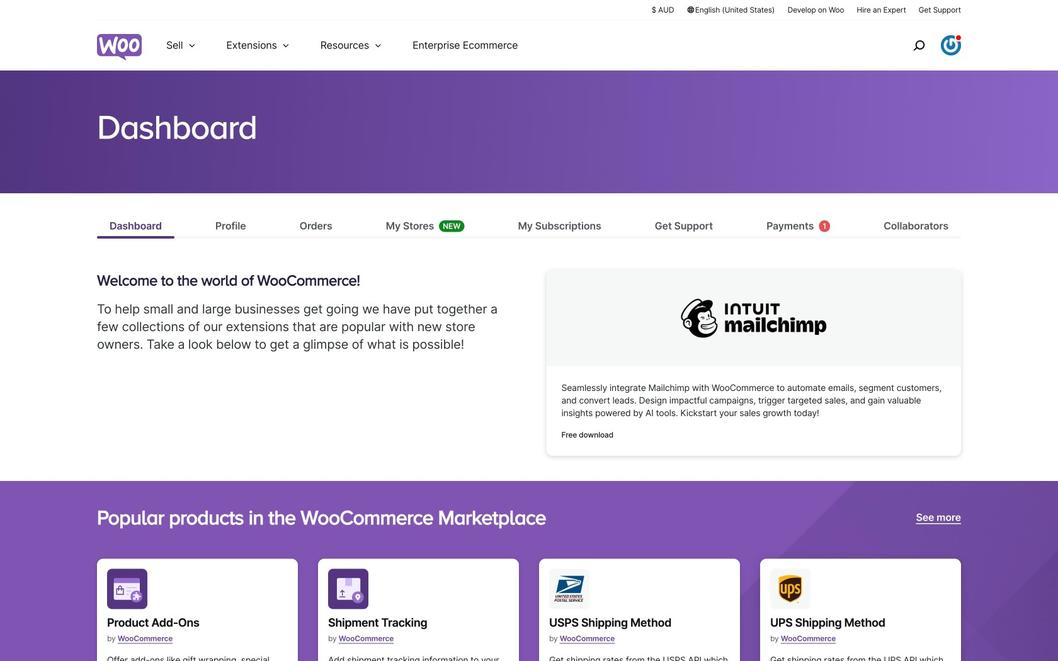 Task type: vqa. For each thing, say whether or not it's contained in the screenshot.
Search image
yes



Task type: locate. For each thing, give the bounding box(es) containing it.
service navigation menu element
[[886, 25, 961, 66]]

search image
[[909, 35, 929, 55]]



Task type: describe. For each thing, give the bounding box(es) containing it.
open account menu image
[[941, 35, 961, 55]]



